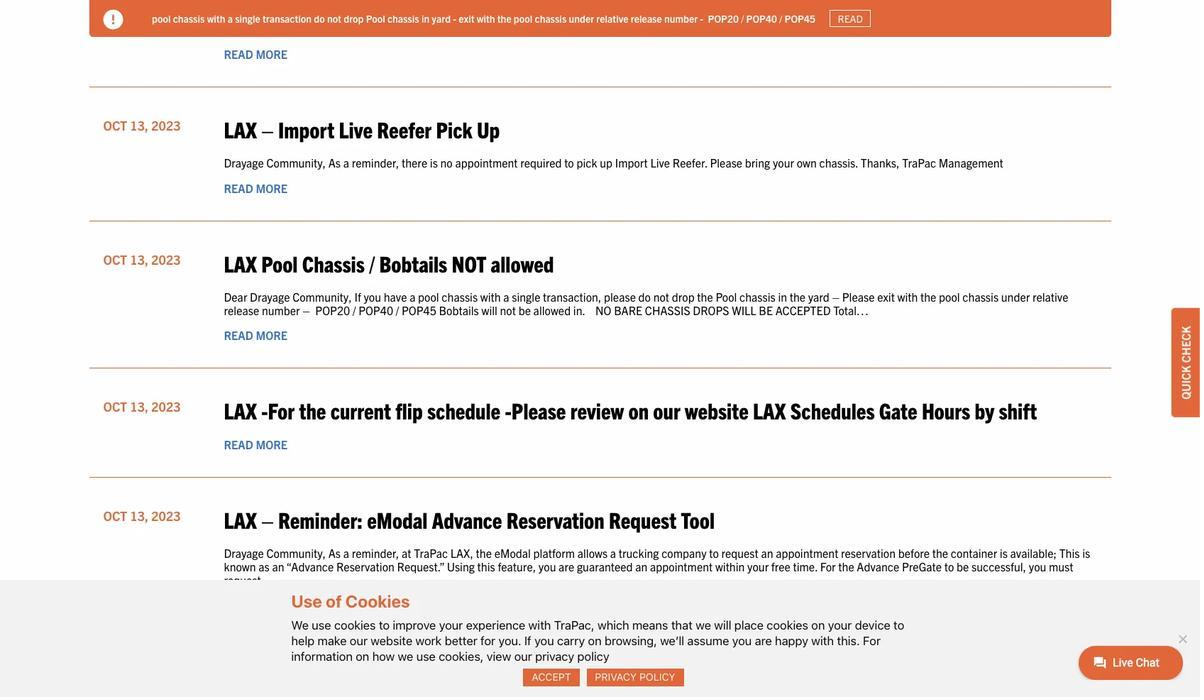 Task type: locate. For each thing, give the bounding box(es) containing it.
2023
[[151, 117, 181, 134], [151, 251, 181, 267], [151, 399, 181, 415], [151, 507, 181, 524]]

trapac right thanks,
[[902, 156, 937, 170]]

0 horizontal spatial pop40
[[359, 303, 393, 317]]

1 horizontal spatial use
[[416, 650, 436, 664]]

3 reminder, from the top
[[352, 546, 399, 560]]

as down the how
[[393, 666, 411, 694]]

oct 13, 2023 inside lax – reminder: emodal advance reservation request tool article
[[103, 507, 181, 524]]

bobtails down the not
[[439, 303, 479, 317]]

as for import
[[329, 156, 341, 170]]

1 horizontal spatial do
[[639, 290, 651, 304]]

oct for lax – import live reefer pick up
[[103, 117, 127, 134]]

that up we'll
[[672, 618, 693, 632]]

to right device
[[894, 618, 905, 632]]

request
[[722, 546, 759, 560]]

read inside lax pool chassis / bobtails not allowed 'article'
[[224, 328, 253, 342]]

drayage inside drayage community, as a reminder, we strongly recommend utilizing the weekend (saturday and sunday) gates for pickups and drop-offs. trapac hosts gates on saturday and sunday that are highly underutilized. depending on your ocean carrier, imports that discharged thursday and friday, saturday and sunday count towards their free time, and if appointment opportunities this weekend…
[[224, 0, 264, 9]]

your up 'this.' at the bottom right
[[828, 618, 852, 632]]

chassis
[[173, 12, 204, 25], [387, 12, 419, 25], [535, 12, 566, 25], [442, 290, 478, 304], [740, 290, 776, 304], [963, 290, 999, 304]]

13, inside lax – reminder: emodal advance reservation request tool article
[[130, 507, 148, 524]]

website inside use of cookies we use cookies to improve your experience with trapac, which means that we will place cookies on your device to help make our website work better for you. if you carry on browsing, we'll assume you are happy with this. for information on how we use cookies, view our privacy policy
[[371, 634, 413, 648]]

reminder, inside drayage community, as a reminder, at trapac lax, the emodal platform allows a trucking company to request an appointment reservation before the container is available; this is known as an "advance reservation request." using this feature, you are guaranteed an appointment within your free time. for the advance pregate to be successful, you must request…
[[352, 546, 399, 560]]

more for read more 'link' within lax – import live reefer pick up article
[[256, 181, 288, 195]]

1 vertical spatial website
[[371, 634, 413, 648]]

read for read more 'link' within lax – import live reefer pick up article
[[224, 181, 253, 195]]

0 vertical spatial this
[[357, 22, 375, 36]]

opportunities
[[289, 22, 354, 36]]

0 vertical spatial yard
[[432, 12, 451, 25]]

be inside drayage community, as a reminder, at trapac lax, the emodal platform allows a trucking company to request an appointment reservation before the container is available; this is known as an "advance reservation request." using this feature, you are guaranteed an appointment within your free time. for the advance pregate to be successful, you must request…
[[957, 560, 969, 574]]

if right you.
[[525, 634, 532, 648]]

emodal left platform
[[495, 546, 531, 560]]

–
[[261, 115, 274, 143], [832, 290, 840, 304], [261, 505, 274, 533], [561, 666, 573, 694]]

3 read more link from the top
[[224, 328, 288, 342]]

solid image
[[103, 10, 123, 30]]

2 reminder, from the top
[[352, 156, 399, 170]]

reminder, for emodal
[[352, 546, 399, 560]]

0 horizontal spatial use
[[312, 618, 331, 632]]

gates right hosts
[[963, 0, 990, 9]]

your right within
[[748, 560, 769, 574]]

2 vertical spatial as
[[329, 546, 341, 560]]

0 horizontal spatial this
[[357, 22, 375, 36]]

0 horizontal spatial cookies
[[334, 618, 376, 632]]

your
[[475, 8, 497, 22], [773, 156, 794, 170], [748, 560, 769, 574], [439, 618, 463, 632], [828, 618, 852, 632]]

bobtails up have
[[380, 249, 447, 277]]

0 horizontal spatial for
[[481, 634, 496, 648]]

please inside lax – import live reefer pick up article
[[710, 156, 743, 170]]

oct 13, 2023 for lax -for the current flip schedule -please review on our website lax schedules gate hours by shift
[[103, 399, 181, 415]]

0 horizontal spatial saturday
[[797, 8, 841, 22]]

do right transaction
[[314, 12, 325, 25]]

0 horizontal spatial if
[[355, 290, 361, 304]]

1 vertical spatial number
[[262, 303, 300, 317]]

our right make
[[350, 634, 368, 648]]

an right guaranteed
[[636, 560, 648, 574]]

1 horizontal spatial website
[[685, 396, 749, 424]]

free left 'time.'
[[772, 560, 791, 574]]

are inside use of cookies we use cookies to improve your experience with trapac, which means that we will place cookies on your device to help make our website work better for you. if you carry on browsing, we'll assume you are happy with this. for information on how we use cookies, view our privacy policy
[[755, 634, 772, 648]]

be left transaction,
[[519, 303, 531, 317]]

pool chassis with a single transaction  do not drop pool chassis in yard -  exit with the pool chassis under relative release number -  pop20 / pop40 / pop45
[[152, 12, 815, 25]]

pop40
[[746, 12, 777, 25], [359, 303, 393, 317]]

assume
[[688, 634, 729, 648]]

better
[[445, 634, 478, 648]]

community, inside lax – import live reefer pick up article
[[267, 156, 326, 170]]

we inside drayage community, as a reminder, we strongly recommend utilizing the weekend (saturday and sunday) gates for pickups and drop-offs. trapac hosts gates on saturday and sunday that are highly underutilized. depending on your ocean carrier, imports that discharged thursday and friday, saturday and sunday count towards their free time, and if appointment opportunities this weekend…
[[402, 0, 415, 9]]

pool left be
[[716, 290, 737, 304]]

if left have
[[355, 290, 361, 304]]

appointment inside lax – import live reefer pick up article
[[455, 156, 518, 170]]

will down the not
[[482, 303, 498, 317]]

0 horizontal spatial do
[[314, 12, 325, 25]]

are left the allows
[[559, 560, 575, 574]]

0 vertical spatial will
[[482, 303, 498, 317]]

2 horizontal spatial are
[[755, 634, 772, 648]]

"advance
[[287, 560, 334, 574]]

weekend
[[580, 0, 624, 9]]

this.
[[837, 634, 860, 648]]

0 vertical spatial reminder,
[[352, 0, 399, 9]]

free inside drayage community, as a reminder, we strongly recommend utilizing the weekend (saturday and sunday) gates for pickups and drop-offs. trapac hosts gates on saturday and sunday that are highly underutilized. depending on your ocean carrier, imports that discharged thursday and friday, saturday and sunday count towards their free time, and if appointment opportunities this weekend…
[[1000, 8, 1020, 22]]

1 horizontal spatial live
[[651, 156, 670, 170]]

0 vertical spatial are
[[285, 8, 301, 22]]

drayage for drayage community, as a reminder, at trapac lax, the emodal platform allows a trucking company to request an appointment reservation before the container is available; this is known as an "advance reservation request." using this feature, you are guaranteed an appointment within your free time. for the advance pregate to be successful, you must request…
[[224, 546, 264, 560]]

for down experience
[[481, 634, 496, 648]]

improve
[[393, 618, 436, 632]]

as inside drayage community, as a reminder, we strongly recommend utilizing the weekend (saturday and sunday) gates for pickups and drop-offs. trapac hosts gates on saturday and sunday that are highly underutilized. depending on your ocean carrier, imports that discharged thursday and friday, saturday and sunday count towards their free time, and if appointment opportunities this weekend…
[[329, 0, 341, 9]]

1 vertical spatial please
[[843, 290, 875, 304]]

13, inside "lax -for the current flip schedule -please review on our website lax schedules gate hours by shift" article
[[130, 399, 148, 415]]

sunday left transaction
[[224, 8, 260, 22]]

0 horizontal spatial be
[[519, 303, 531, 317]]

0 vertical spatial our
[[653, 396, 681, 424]]

exit
[[458, 12, 474, 25], [878, 290, 895, 304]]

0 vertical spatial live
[[339, 115, 373, 143]]

read inside article
[[224, 47, 253, 61]]

1 horizontal spatial gates
[[963, 0, 990, 9]]

2 more from the top
[[256, 181, 288, 195]]

please left review
[[512, 396, 566, 424]]

oct 13, 2023 inside lax pool chassis / bobtails not allowed 'article'
[[103, 251, 181, 267]]

2 cookies from the left
[[767, 618, 809, 632]]

reservation inside drayage community, as a reminder, at trapac lax, the emodal platform allows a trucking company to request an appointment reservation before the container is available; this is known as an "advance reservation request." using this feature, you are guaranteed an appointment within your free time. for the advance pregate to be successful, you must request…
[[336, 560, 395, 574]]

0 vertical spatial drop
[[343, 12, 364, 25]]

1 vertical spatial drop
[[672, 290, 695, 304]]

trapac right at
[[414, 546, 448, 560]]

4 2023 from the top
[[151, 507, 181, 524]]

you down place
[[732, 634, 752, 648]]

reminder, down lax – import live reefer pick up at top
[[352, 156, 399, 170]]

as up opportunities
[[329, 0, 341, 9]]

read more link inside "lax -for the current flip schedule -please review on our website lax schedules gate hours by shift" article
[[224, 437, 288, 451]]

on up the "policy"
[[588, 634, 602, 648]]

2023 for lax pool chassis / bobtails not allowed
[[151, 251, 181, 267]]

2 oct 13, 2023 from the top
[[103, 251, 181, 267]]

0 horizontal spatial our
[[350, 634, 368, 648]]

pick
[[436, 115, 473, 143]]

1 vertical spatial reminder,
[[352, 156, 399, 170]]

0 vertical spatial please
[[710, 156, 743, 170]]

trapac,
[[554, 618, 595, 632]]

our right review
[[653, 396, 681, 424]]

drayage inside drayage community, as a reminder, at trapac lax, the emodal platform allows a trucking company to request an appointment reservation before the container is available; this is known as an "advance reservation request." using this feature, you are guaranteed an appointment within your free time. for the advance pregate to be successful, you must request…
[[224, 546, 264, 560]]

4 13, from the top
[[130, 507, 148, 524]]

1 read more link from the top
[[224, 47, 288, 61]]

use down work
[[416, 650, 436, 664]]

yard left total…
[[809, 290, 830, 304]]

oct 13, 2023 inside "lax -for the current flip schedule -please review on our website lax schedules gate hours by shift" article
[[103, 399, 181, 415]]

that
[[263, 8, 283, 22], [612, 8, 632, 22], [672, 618, 693, 632]]

1 vertical spatial bobtails
[[439, 303, 479, 317]]

cookies,
[[439, 650, 484, 664]]

is right 'container'
[[1000, 546, 1008, 560]]

lax/oak -reminder as of june last year –  changes to lfd and demurrage displays
[[224, 666, 910, 694]]

read more link inside lax – import live reefer pick up article
[[224, 181, 288, 195]]

as inside drayage community, as a reminder, at trapac lax, the emodal platform allows a trucking company to request an appointment reservation before the container is available; this is known as an "advance reservation request." using this feature, you are guaranteed an appointment within your free time. for the advance pregate to be successful, you must request…
[[329, 546, 341, 560]]

reminder, inside lax – import live reefer pick up article
[[352, 156, 399, 170]]

1 horizontal spatial pop20
[[708, 12, 739, 25]]

3 oct 13, 2023 from the top
[[103, 399, 181, 415]]

1 horizontal spatial sunday
[[864, 8, 901, 22]]

your left the own
[[773, 156, 794, 170]]

13, for lax pool chassis / bobtails not allowed
[[130, 251, 148, 267]]

pop20 inside dear drayage community, if you have a pool chassis with a single transaction, please do not drop the pool chassis in the yard – please exit with the pool chassis under relative release number –  pop20 / pop40 / pop45 bobtails will not be allowed in.    no bare chassis drops will be accepted total…
[[315, 303, 350, 317]]

1 horizontal spatial pop45
[[785, 12, 815, 25]]

information
[[291, 650, 353, 664]]

1 as from the top
[[329, 0, 341, 9]]

0 horizontal spatial reservation
[[336, 560, 395, 574]]

1 reminder, from the top
[[352, 0, 399, 9]]

transaction
[[262, 12, 311, 25]]

1 oct from the top
[[103, 117, 127, 134]]

2023 inside "lax -for the current flip schedule -please review on our website lax schedules gate hours by shift" article
[[151, 399, 181, 415]]

0 horizontal spatial drop
[[343, 12, 364, 25]]

on inside "lax -for the current flip schedule -please review on our website lax schedules gate hours by shift" article
[[629, 396, 649, 424]]

using
[[447, 560, 475, 574]]

and left sunday)
[[677, 0, 695, 9]]

lax for lax – reminder: emodal advance reservation request tool
[[224, 505, 257, 533]]

are left highly
[[285, 8, 301, 22]]

carrier,
[[534, 8, 570, 22]]

to left "pick"
[[565, 156, 574, 170]]

drayage inside lax – import live reefer pick up article
[[224, 156, 264, 170]]

pop40 inside dear drayage community, if you have a pool chassis with a single transaction, please do not drop the pool chassis in the yard – please exit with the pool chassis under relative release number –  pop20 / pop40 / pop45 bobtails will not be allowed in.    no bare chassis drops will be accepted total…
[[359, 303, 393, 317]]

advance inside drayage community, as a reminder, at trapac lax, the emodal platform allows a trucking company to request an appointment reservation before the container is available; this is known as an "advance reservation request." using this feature, you are guaranteed an appointment within your free time. for the advance pregate to be successful, you must request…
[[857, 560, 900, 574]]

on right strongly
[[461, 8, 473, 22]]

1 2023 from the top
[[151, 117, 181, 134]]

more inside lax – import live reefer pick up article
[[256, 181, 288, 195]]

offs.
[[875, 0, 895, 9]]

1 vertical spatial yard
[[809, 290, 830, 304]]

3 as from the top
[[329, 546, 341, 560]]

0 vertical spatial allowed
[[491, 249, 554, 277]]

if inside use of cookies we use cookies to improve your experience with trapac, which means that we will place cookies on your device to help make our website work better for you. if you carry on browsing, we'll assume you are happy with this. for information on how we use cookies, view our privacy policy
[[525, 634, 532, 648]]

of right the use
[[326, 592, 342, 612]]

for
[[268, 396, 295, 424], [821, 560, 836, 574], [863, 634, 881, 648]]

is right this
[[1083, 546, 1091, 560]]

will
[[732, 303, 757, 317]]

article
[[89, 0, 1111, 87]]

not right bare
[[654, 290, 670, 304]]

use
[[312, 618, 331, 632], [416, 650, 436, 664]]

oct inside lax – import live reefer pick up article
[[103, 117, 127, 134]]

more inside "lax -for the current flip schedule -please review on our website lax schedules gate hours by shift" article
[[256, 437, 288, 451]]

1 horizontal spatial is
[[1000, 546, 1008, 560]]

hours
[[922, 396, 971, 424]]

0 vertical spatial website
[[685, 396, 749, 424]]

13, inside lax pool chassis / bobtails not allowed 'article'
[[130, 251, 148, 267]]

appointment inside drayage community, as a reminder, we strongly recommend utilizing the weekend (saturday and sunday) gates for pickups and drop-offs. trapac hosts gates on saturday and sunday that are highly underutilized. depending on your ocean carrier, imports that discharged thursday and friday, saturday and sunday count towards their free time, and if appointment opportunities this weekend…
[[224, 22, 287, 36]]

0 vertical spatial under
[[569, 12, 594, 25]]

2 oct from the top
[[103, 251, 127, 267]]

pregate
[[902, 560, 942, 574]]

drayage community, as a reminder, there is no appointment required to pick up import live reefer. please bring your own chassis. thanks, trapac management
[[224, 156, 1004, 170]]

a right have
[[410, 290, 416, 304]]

as inside lax – import live reefer pick up article
[[329, 156, 341, 170]]

an left "advance
[[272, 560, 284, 574]]

live left reefer
[[339, 115, 373, 143]]

trapac right offs.
[[898, 0, 932, 9]]

current
[[331, 396, 391, 424]]

by
[[975, 396, 995, 424]]

article containing drayage community, as a reminder, we strongly recommend utilizing the weekend (saturday and sunday) gates for pickups and drop-offs. trapac hosts gates on saturday and sunday that are highly underutilized. depending on your ocean carrier, imports that discharged thursday and friday, saturday and sunday count towards their free time, and if appointment opportunities this weekend…
[[89, 0, 1111, 87]]

you left have
[[364, 290, 381, 304]]

with right total…
[[898, 290, 918, 304]]

2023 inside lax – reminder: emodal advance reservation request tool article
[[151, 507, 181, 524]]

emodal
[[367, 505, 428, 533], [495, 546, 531, 560]]

a left transaction,
[[504, 290, 509, 304]]

saturday
[[1007, 0, 1051, 9], [797, 8, 841, 22]]

1 horizontal spatial drop
[[672, 290, 695, 304]]

reservation up 'cookies'
[[336, 560, 395, 574]]

we up weekend… at the left top of the page
[[402, 0, 415, 9]]

read more link inside lax pool chassis / bobtails not allowed 'article'
[[224, 328, 288, 342]]

1 vertical spatial this
[[478, 560, 495, 574]]

1 vertical spatial for
[[481, 634, 496, 648]]

0 vertical spatial advance
[[432, 505, 502, 533]]

4 read more link from the top
[[224, 437, 288, 451]]

1 horizontal spatial pop40
[[746, 12, 777, 25]]

is left no
[[430, 156, 438, 170]]

privacy
[[595, 671, 637, 683]]

pop45 down lax pool chassis / bobtails not allowed
[[402, 303, 437, 317]]

a down lax – import live reefer pick up at top
[[343, 156, 349, 170]]

are inside drayage community, as a reminder, we strongly recommend utilizing the weekend (saturday and sunday) gates for pickups and drop-offs. trapac hosts gates on saturday and sunday that are highly underutilized. depending on your ocean carrier, imports that discharged thursday and friday, saturday and sunday count towards their free time, and if appointment opportunities this weekend…
[[285, 8, 301, 22]]

feature,
[[498, 560, 536, 574]]

reefer
[[377, 115, 432, 143]]

more inside lax pool chassis / bobtails not allowed 'article'
[[256, 328, 288, 342]]

oct for lax -for the current flip schedule -please review on our website lax schedules gate hours by shift
[[103, 399, 127, 415]]

as for reminder:
[[329, 546, 341, 560]]

1 oct 13, 2023 from the top
[[103, 117, 181, 134]]

oct 13, 2023
[[103, 117, 181, 134], [103, 251, 181, 267], [103, 399, 181, 415], [103, 507, 181, 524]]

1 horizontal spatial exit
[[878, 290, 895, 304]]

allows
[[578, 546, 608, 560]]

lax inside 'article'
[[224, 249, 257, 277]]

the inside "lax -for the current flip schedule -please review on our website lax schedules gate hours by shift" article
[[299, 396, 326, 424]]

1 horizontal spatial this
[[478, 560, 495, 574]]

request…
[[224, 573, 273, 587]]

be inside dear drayage community, if you have a pool chassis with a single transaction, please do not drop the pool chassis in the yard – please exit with the pool chassis under relative release number –  pop20 / pop40 / pop45 bobtails will not be allowed in.    no bare chassis drops will be accepted total…
[[519, 303, 531, 317]]

drops
[[693, 303, 729, 317]]

1 vertical spatial exit
[[878, 290, 895, 304]]

sunday
[[224, 8, 260, 22], [864, 8, 901, 22]]

container
[[951, 546, 998, 560]]

oct inside lax – reminder: emodal advance reservation request tool article
[[103, 507, 127, 524]]

1 13, from the top
[[130, 117, 148, 134]]

1 vertical spatial as
[[329, 156, 341, 170]]

transaction,
[[543, 290, 602, 304]]

which
[[598, 618, 629, 632]]

1 vertical spatial are
[[559, 560, 575, 574]]

management
[[939, 156, 1004, 170]]

2 as from the top
[[329, 156, 341, 170]]

free right "their"
[[1000, 8, 1020, 22]]

4 more from the top
[[256, 437, 288, 451]]

1 horizontal spatial are
[[559, 560, 575, 574]]

1 vertical spatial pop40
[[359, 303, 393, 317]]

please inside article
[[512, 396, 566, 424]]

of left the june
[[416, 666, 433, 694]]

oct 13, 2023 inside lax – import live reefer pick up article
[[103, 117, 181, 134]]

thursday
[[691, 8, 737, 22]]

bring
[[745, 156, 770, 170]]

oct for lax pool chassis / bobtails not allowed
[[103, 251, 127, 267]]

and
[[677, 0, 695, 9], [827, 0, 845, 9], [1053, 0, 1072, 9], [739, 8, 758, 22], [843, 8, 862, 22], [1050, 8, 1068, 22], [711, 666, 741, 694]]

your inside drayage community, as a reminder, we strongly recommend utilizing the weekend (saturday and sunday) gates for pickups and drop-offs. trapac hosts gates on saturday and sunday that are highly underutilized. depending on your ocean carrier, imports that discharged thursday and friday, saturday and sunday count towards their free time, and if appointment opportunities this weekend…
[[475, 8, 497, 22]]

emodal up at
[[367, 505, 428, 533]]

2 vertical spatial are
[[755, 634, 772, 648]]

exit down recommend
[[458, 12, 474, 25]]

pick
[[577, 156, 597, 170]]

read inside "lax -for the current flip schedule -please review on our website lax schedules gate hours by shift" article
[[224, 437, 253, 451]]

on left time, on the right top of the page
[[992, 0, 1004, 9]]

3 13, from the top
[[130, 399, 148, 415]]

1 vertical spatial relative
[[1033, 290, 1069, 304]]

quick
[[1179, 365, 1193, 400]]

3 oct from the top
[[103, 399, 127, 415]]

2 13, from the top
[[130, 251, 148, 267]]

4 read more from the top
[[224, 437, 288, 451]]

community, inside dear drayage community, if you have a pool chassis with a single transaction, please do not drop the pool chassis in the yard – please exit with the pool chassis under relative release number –  pop20 / pop40 / pop45 bobtails will not be allowed in.    no bare chassis drops will be accepted total…
[[293, 290, 352, 304]]

0 vertical spatial be
[[519, 303, 531, 317]]

13, for lax -for the current flip schedule -please review on our website lax schedules gate hours by shift
[[130, 399, 148, 415]]

as down lax – import live reefer pick up at top
[[329, 156, 341, 170]]

2 read more from the top
[[224, 181, 288, 195]]

single
[[235, 12, 260, 25], [512, 290, 541, 304]]

as right known
[[259, 560, 270, 574]]

we right the how
[[398, 650, 413, 664]]

1 horizontal spatial cookies
[[767, 618, 809, 632]]

0 vertical spatial relative
[[596, 12, 628, 25]]

community, for drayage community, as a reminder, there is no appointment required to pick up import live reefer. please bring your own chassis. thanks, trapac management
[[267, 156, 326, 170]]

will inside dear drayage community, if you have a pool chassis with a single transaction, please do not drop the pool chassis in the yard – please exit with the pool chassis under relative release number –  pop20 / pop40 / pop45 bobtails will not be allowed in.    no bare chassis drops will be accepted total…
[[482, 303, 498, 317]]

1 gates from the left
[[741, 0, 767, 9]]

please right accepted
[[843, 290, 875, 304]]

more
[[256, 47, 288, 61], [256, 181, 288, 195], [256, 328, 288, 342], [256, 437, 288, 451]]

changes
[[578, 666, 647, 694]]

2023 for lax – reminder: emodal advance reservation request tool
[[151, 507, 181, 524]]

reefer.
[[673, 156, 708, 170]]

highly
[[304, 8, 333, 22]]

13, inside lax – import live reefer pick up article
[[130, 117, 148, 134]]

release
[[631, 12, 662, 25], [224, 303, 259, 317]]

are down place
[[755, 634, 772, 648]]

this inside drayage community, as a reminder, at trapac lax, the emodal platform allows a trucking company to request an appointment reservation before the container is available; this is known as an "advance reservation request." using this feature, you are guaranteed an appointment within your free time. for the advance pregate to be successful, you must request…
[[478, 560, 495, 574]]

please left bring
[[710, 156, 743, 170]]

you
[[364, 290, 381, 304], [539, 560, 556, 574], [1029, 560, 1047, 574], [535, 634, 554, 648], [732, 634, 752, 648]]

yard
[[432, 12, 451, 25], [809, 290, 830, 304]]

single left transaction
[[235, 12, 260, 25]]

1 horizontal spatial for
[[821, 560, 836, 574]]

2 horizontal spatial not
[[654, 290, 670, 304]]

our inside article
[[653, 396, 681, 424]]

1 more from the top
[[256, 47, 288, 61]]

privacy policy
[[595, 671, 676, 683]]

1 vertical spatial release
[[224, 303, 259, 317]]

is inside lax – import live reefer pick up article
[[430, 156, 438, 170]]

not left transaction,
[[500, 303, 516, 317]]

read more
[[224, 47, 288, 61], [224, 181, 288, 195], [224, 328, 288, 342], [224, 437, 288, 451]]

pool left chassis
[[261, 249, 298, 277]]

13, for lax – import live reefer pick up
[[130, 117, 148, 134]]

quick check link
[[1172, 308, 1201, 417]]

0 horizontal spatial pop20
[[315, 303, 350, 317]]

4 oct 13, 2023 from the top
[[103, 507, 181, 524]]

0 horizontal spatial number
[[262, 303, 300, 317]]

pool right opportunities
[[366, 12, 385, 25]]

exit right total…
[[878, 290, 895, 304]]

and right time, on the right top of the page
[[1053, 0, 1072, 9]]

drop right highly
[[343, 12, 364, 25]]

0 horizontal spatial release
[[224, 303, 259, 317]]

drayage
[[224, 0, 264, 9], [224, 156, 264, 170], [250, 290, 290, 304], [224, 546, 264, 560]]

1 horizontal spatial for
[[770, 0, 783, 9]]

0 horizontal spatial as
[[259, 560, 270, 574]]

no image
[[1176, 632, 1190, 646]]

community, inside drayage community, as a reminder, at trapac lax, the emodal platform allows a trucking company to request an appointment reservation before the container is available; this is known as an "advance reservation request." using this feature, you are guaranteed an appointment within your free time. for the advance pregate to be successful, you must request…
[[267, 546, 326, 560]]

1 sunday from the left
[[224, 8, 260, 22]]

demurrage
[[746, 666, 836, 694]]

must
[[1049, 560, 1074, 574]]

oct inside lax pool chassis / bobtails not allowed 'article'
[[103, 251, 127, 267]]

work
[[416, 634, 442, 648]]

community, inside drayage community, as a reminder, we strongly recommend utilizing the weekend (saturday and sunday) gates for pickups and drop-offs. trapac hosts gates on saturday and sunday that are highly underutilized. depending on your ocean carrier, imports that discharged thursday and friday, saturday and sunday count towards their free time, and if appointment opportunities this weekend…
[[267, 0, 326, 9]]

appointment left highly
[[224, 22, 287, 36]]

with
[[207, 12, 225, 25], [477, 12, 495, 25], [480, 290, 501, 304], [898, 290, 918, 304], [529, 618, 551, 632], [812, 634, 834, 648]]

allowed
[[491, 249, 554, 277], [534, 303, 571, 317]]

be left successful, at the bottom right
[[957, 560, 969, 574]]

2 horizontal spatial our
[[653, 396, 681, 424]]

gates right sunday)
[[741, 0, 767, 9]]

0 vertical spatial pop20
[[708, 12, 739, 25]]

0 horizontal spatial sunday
[[224, 8, 260, 22]]

1 vertical spatial reservation
[[336, 560, 395, 574]]

1 horizontal spatial if
[[525, 634, 532, 648]]

2 read more link from the top
[[224, 181, 288, 195]]

4 oct from the top
[[103, 507, 127, 524]]

pop40 right thursday
[[746, 12, 777, 25]]

1 vertical spatial of
[[416, 666, 433, 694]]

read inside lax – import live reefer pick up article
[[224, 181, 253, 195]]

2 vertical spatial our
[[515, 650, 532, 664]]

3 more from the top
[[256, 328, 288, 342]]

3 read more from the top
[[224, 328, 288, 342]]

0 vertical spatial for
[[770, 0, 783, 9]]

allowed left no
[[534, 303, 571, 317]]

oct inside "lax -for the current flip schedule -please review on our website lax schedules gate hours by shift" article
[[103, 399, 127, 415]]

relative inside dear drayage community, if you have a pool chassis with a single transaction, please do not drop the pool chassis in the yard – please exit with the pool chassis under relative release number –  pop20 / pop40 / pop45 bobtails will not be allowed in.    no bare chassis drops will be accepted total…
[[1033, 290, 1069, 304]]

1 vertical spatial import
[[615, 156, 648, 170]]

as down reminder:
[[329, 546, 341, 560]]

a right highly
[[343, 0, 349, 9]]

lfd
[[674, 666, 706, 694]]

1 vertical spatial pool
[[261, 249, 298, 277]]

in right be
[[778, 290, 787, 304]]

oct 13, 2023 for lax – import live reefer pick up
[[103, 117, 181, 134]]

drayage for drayage community, as a reminder, we strongly recommend utilizing the weekend (saturday and sunday) gates for pickups and drop-offs. trapac hosts gates on saturday and sunday that are highly underutilized. depending on your ocean carrier, imports that discharged thursday and friday, saturday and sunday count towards their free time, and if appointment opportunities this weekend…
[[224, 0, 264, 9]]

2 sunday from the left
[[864, 8, 901, 22]]

trapac inside drayage community, as a reminder, we strongly recommend utilizing the weekend (saturday and sunday) gates for pickups and drop-offs. trapac hosts gates on saturday and sunday that are highly underutilized. depending on your ocean carrier, imports that discharged thursday and friday, saturday and sunday count towards their free time, and if appointment opportunities this weekend…
[[898, 0, 932, 9]]

an right request
[[761, 546, 774, 560]]

1 cookies from the left
[[334, 618, 376, 632]]

cookies up happy
[[767, 618, 809, 632]]

13, for lax – reminder: emodal advance reservation request tool
[[130, 507, 148, 524]]

lax
[[224, 115, 257, 143], [224, 249, 257, 277], [224, 396, 257, 424], [753, 396, 786, 424], [224, 505, 257, 533]]

advance up lax,
[[432, 505, 502, 533]]

relative
[[596, 12, 628, 25], [1033, 290, 1069, 304]]

shift
[[999, 396, 1038, 424]]

guaranteed
[[577, 560, 633, 574]]

read for read more 'link' inside "lax -for the current flip schedule -please review on our website lax schedules gate hours by shift" article
[[224, 437, 253, 451]]

lax -for the current flip schedule -please review on our website lax schedules gate hours by shift article
[[89, 383, 1111, 478]]

that right imports
[[612, 8, 632, 22]]

oct 13, 2023 for lax – reminder: emodal advance reservation request tool
[[103, 507, 181, 524]]

available;
[[1011, 546, 1057, 560]]

reminder:
[[278, 505, 363, 533]]

will up "assume"
[[714, 618, 732, 632]]

sunday)
[[698, 0, 738, 9]]

pop45
[[785, 12, 815, 25], [402, 303, 437, 317]]

number inside dear drayage community, if you have a pool chassis with a single transaction, please do not drop the pool chassis in the yard – please exit with the pool chassis under relative release number –  pop20 / pop40 / pop45 bobtails will not be allowed in.    no bare chassis drops will be accepted total…
[[262, 303, 300, 317]]

0 horizontal spatial are
[[285, 8, 301, 22]]

read more inside "lax -for the current flip schedule -please review on our website lax schedules gate hours by shift" article
[[224, 437, 288, 451]]

3 2023 from the top
[[151, 399, 181, 415]]

2 vertical spatial reminder,
[[352, 546, 399, 560]]

0 horizontal spatial exit
[[458, 12, 474, 25]]

pop20
[[708, 12, 739, 25], [315, 303, 350, 317]]

1 horizontal spatial under
[[1002, 290, 1030, 304]]

drop
[[343, 12, 364, 25], [672, 290, 695, 304]]

accept link
[[524, 669, 580, 687]]

2 2023 from the top
[[151, 251, 181, 267]]

do right please
[[639, 290, 651, 304]]

2023 inside lax – import live reefer pick up article
[[151, 117, 181, 134]]

0 horizontal spatial is
[[430, 156, 438, 170]]



Task type: vqa. For each thing, say whether or not it's contained in the screenshot.
Vessel
no



Task type: describe. For each thing, give the bounding box(es) containing it.
on left device
[[812, 618, 825, 632]]

and left offs.
[[843, 8, 862, 22]]

use of cookies we use cookies to improve your experience with trapac, which means that we will place cookies on your device to help make our website work better for you. if you carry on browsing, we'll assume you are happy with this. for information on how we use cookies, view our privacy policy
[[291, 592, 905, 664]]

lax for lax -for the current flip schedule -please review on our website lax schedules gate hours by shift
[[224, 396, 257, 424]]

have
[[384, 290, 407, 304]]

you inside dear drayage community, if you have a pool chassis with a single transaction, please do not drop the pool chassis in the yard – please exit with the pool chassis under relative release number –  pop20 / pop40 / pop45 bobtails will not be allowed in.    no bare chassis drops will be accepted total…
[[364, 290, 381, 304]]

0 horizontal spatial an
[[272, 560, 284, 574]]

happy
[[775, 634, 809, 648]]

2 horizontal spatial is
[[1083, 546, 1091, 560]]

strongly
[[418, 0, 457, 9]]

more for 4th read more 'link' from the bottom
[[256, 47, 288, 61]]

carry
[[557, 634, 585, 648]]

total…
[[834, 303, 869, 317]]

0 horizontal spatial pool
[[261, 249, 298, 277]]

you right feature,
[[539, 560, 556, 574]]

time.
[[793, 560, 818, 574]]

appointment left reservation
[[776, 546, 839, 560]]

with left transaction
[[207, 12, 225, 25]]

yard inside dear drayage community, if you have a pool chassis with a single transaction, please do not drop the pool chassis in the yard – please exit with the pool chassis under relative release number –  pop20 / pop40 / pop45 bobtails will not be allowed in.    no bare chassis drops will be accepted total…
[[809, 290, 830, 304]]

up
[[600, 156, 613, 170]]

website inside article
[[685, 396, 749, 424]]

drop-
[[848, 0, 875, 9]]

community, for drayage community, as a reminder, we strongly recommend utilizing the weekend (saturday and sunday) gates for pickups and drop-offs. trapac hosts gates on saturday and sunday that are highly underutilized. depending on your ocean carrier, imports that discharged thursday and friday, saturday and sunday count towards their free time, and if appointment opportunities this weekend…
[[267, 0, 326, 9]]

accepted
[[776, 303, 831, 317]]

within
[[716, 560, 745, 574]]

up
[[477, 115, 500, 143]]

2023 for lax -for the current flip schedule -please review on our website lax schedules gate hours by shift
[[151, 399, 181, 415]]

1 horizontal spatial release
[[631, 12, 662, 25]]

please inside dear drayage community, if you have a pool chassis with a single transaction, please do not drop the pool chassis in the yard – please exit with the pool chassis under relative release number –  pop20 / pop40 / pop45 bobtails will not be allowed in.    no bare chassis drops will be accepted total…
[[843, 290, 875, 304]]

0 vertical spatial emodal
[[367, 505, 428, 533]]

no
[[596, 303, 612, 317]]

under inside dear drayage community, if you have a pool chassis with a single transaction, please do not drop the pool chassis in the yard – please exit with the pool chassis under relative release number –  pop20 / pop40 / pop45 bobtails will not be allowed in.    no bare chassis drops will be accepted total…
[[1002, 290, 1030, 304]]

1 read more from the top
[[224, 47, 288, 61]]

we'll
[[660, 634, 685, 648]]

time,
[[1022, 8, 1047, 22]]

– inside dear drayage community, if you have a pool chassis with a single transaction, please do not drop the pool chassis in the yard – please exit with the pool chassis under relative release number –  pop20 / pop40 / pop45 bobtails will not be allowed in.    no bare chassis drops will be accepted total…
[[832, 290, 840, 304]]

at
[[402, 546, 411, 560]]

if
[[1071, 8, 1077, 22]]

community, for drayage community, as a reminder, at trapac lax, the emodal platform allows a trucking company to request an appointment reservation before the container is available; this is known as an "advance reservation request." using this feature, you are guaranteed an appointment within your free time. for the advance pregate to be successful, you must request…
[[267, 546, 326, 560]]

tool
[[681, 505, 715, 533]]

1 horizontal spatial an
[[636, 560, 648, 574]]

single inside dear drayage community, if you have a pool chassis with a single transaction, please do not drop the pool chassis in the yard – please exit with the pool chassis under relative release number –  pop20 / pop40 / pop45 bobtails will not be allowed in.    no bare chassis drops will be accepted total…
[[512, 290, 541, 304]]

for inside drayage community, as a reminder, at trapac lax, the emodal platform allows a trucking company to request an appointment reservation before the container is available; this is known as an "advance reservation request." using this feature, you are guaranteed an appointment within your free time. for the advance pregate to be successful, you must request…
[[821, 560, 836, 574]]

0 horizontal spatial not
[[327, 12, 341, 25]]

to down 'cookies'
[[379, 618, 390, 632]]

do inside dear drayage community, if you have a pool chassis with a single transaction, please do not drop the pool chassis in the yard – please exit with the pool chassis under relative release number –  pop20 / pop40 / pop45 bobtails will not be allowed in.    no bare chassis drops will be accepted total…
[[639, 290, 651, 304]]

lax – reminder: emodal advance reservation request tool article
[[89, 492, 1111, 639]]

lax for lax – import live reefer pick up
[[224, 115, 257, 143]]

appointment left within
[[650, 560, 713, 574]]

this inside drayage community, as a reminder, we strongly recommend utilizing the weekend (saturday and sunday) gates for pickups and drop-offs. trapac hosts gates on saturday and sunday that are highly underutilized. depending on your ocean carrier, imports that discharged thursday and friday, saturday and sunday count towards their free time, and if appointment opportunities this weekend…
[[357, 22, 375, 36]]

read for 4th read more 'link' from the bottom
[[224, 47, 253, 61]]

discharged
[[635, 8, 689, 22]]

lax – import live reefer pick up article
[[89, 102, 1111, 221]]

request."
[[397, 560, 445, 574]]

drayage inside dear drayage community, if you have a pool chassis with a single transaction, please do not drop the pool chassis in the yard – please exit with the pool chassis under relative release number –  pop20 / pop40 / pop45 bobtails will not be allowed in.    no bare chassis drops will be accepted total…
[[250, 290, 290, 304]]

free inside drayage community, as a reminder, at trapac lax, the emodal platform allows a trucking company to request an appointment reservation before the container is available; this is known as an "advance reservation request." using this feature, you are guaranteed an appointment within your free time. for the advance pregate to be successful, you must request…
[[772, 560, 791, 574]]

policy
[[578, 650, 610, 664]]

chassis
[[302, 249, 365, 277]]

you up the privacy
[[535, 634, 554, 648]]

company
[[662, 546, 707, 560]]

0 vertical spatial in
[[421, 12, 429, 25]]

displays
[[840, 666, 910, 694]]

on left the how
[[356, 650, 369, 664]]

0 vertical spatial pop45
[[785, 12, 815, 25]]

chassis
[[645, 303, 691, 317]]

0 vertical spatial pop40
[[746, 12, 777, 25]]

your up better on the bottom
[[439, 618, 463, 632]]

0 vertical spatial do
[[314, 12, 325, 25]]

for inside use of cookies we use cookies to improve your experience with trapac, which means that we will place cookies on your device to help make our website work better for you. if you carry on browsing, we'll assume you are happy with this. for information on how we use cookies, view our privacy policy
[[863, 634, 881, 648]]

known
[[224, 560, 256, 574]]

successful,
[[972, 560, 1027, 574]]

1 horizontal spatial saturday
[[1007, 0, 1051, 9]]

chassis.
[[820, 156, 858, 170]]

utilizing
[[521, 0, 559, 9]]

lax – reminder: emodal advance reservation request tool
[[224, 505, 715, 533]]

please
[[604, 290, 636, 304]]

place
[[735, 618, 764, 632]]

request
[[609, 505, 677, 533]]

schedule
[[427, 396, 501, 424]]

with left trapac,
[[529, 618, 551, 632]]

emodal inside drayage community, as a reminder, at trapac lax, the emodal platform allows a trucking company to request an appointment reservation before the container is available; this is known as an "advance reservation request." using this feature, you are guaranteed an appointment within your free time. for the advance pregate to be successful, you must request…
[[495, 546, 531, 560]]

lax,
[[451, 546, 474, 560]]

that inside use of cookies we use cookies to improve your experience with trapac, which means that we will place cookies on your device to help make our website work better for you. if you carry on browsing, we'll assume you are happy with this. for information on how we use cookies, view our privacy policy
[[672, 618, 693, 632]]

to left request
[[709, 546, 719, 560]]

0 horizontal spatial advance
[[432, 505, 502, 533]]

lax – import live reefer pick up
[[224, 115, 500, 143]]

drayage community, as a reminder, at trapac lax, the emodal platform allows a trucking company to request an appointment reservation before the container is available; this is known as an "advance reservation request." using this feature, you are guaranteed an appointment within your free time. for the advance pregate to be successful, you must request…
[[224, 546, 1091, 587]]

lax pool chassis / bobtails not allowed article
[[89, 235, 1111, 369]]

0 vertical spatial import
[[278, 115, 335, 143]]

0 vertical spatial reservation
[[507, 505, 605, 533]]

drop inside dear drayage community, if you have a pool chassis with a single transaction, please do not drop the pool chassis in the yard – please exit with the pool chassis under relative release number –  pop20 / pop40 / pop45 bobtails will not be allowed in.    no bare chassis drops will be accepted total…
[[672, 290, 695, 304]]

to inside lax – import live reefer pick up article
[[565, 156, 574, 170]]

release inside dear drayage community, if you have a pool chassis with a single transaction, please do not drop the pool chassis in the yard – please exit with the pool chassis under relative release number –  pop20 / pop40 / pop45 bobtails will not be allowed in.    no bare chassis drops will be accepted total…
[[224, 303, 259, 317]]

lax -for the current flip schedule -please review on our website lax schedules gate hours by shift
[[224, 396, 1038, 424]]

june
[[437, 666, 477, 694]]

oct for lax – reminder: emodal advance reservation request tool
[[103, 507, 127, 524]]

1 horizontal spatial import
[[615, 156, 648, 170]]

depending
[[405, 8, 458, 22]]

(saturday
[[627, 0, 674, 9]]

as inside drayage community, as a reminder, at trapac lax, the emodal platform allows a trucking company to request an appointment reservation before the container is available; this is known as an "advance reservation request." using this feature, you are guaranteed an appointment within your free time. for the advance pregate to be successful, you must request…
[[259, 560, 270, 574]]

platform
[[534, 546, 575, 560]]

2 vertical spatial we
[[398, 650, 413, 664]]

before
[[899, 546, 930, 560]]

experience
[[466, 618, 526, 632]]

pool inside dear drayage community, if you have a pool chassis with a single transaction, please do not drop the pool chassis in the yard – please exit with the pool chassis under relative release number –  pop20 / pop40 / pop45 bobtails will not be allowed in.    no bare chassis drops will be accepted total…
[[716, 290, 737, 304]]

0 vertical spatial single
[[235, 12, 260, 25]]

towards
[[934, 8, 973, 22]]

read more inside lax pool chassis / bobtails not allowed 'article'
[[224, 328, 288, 342]]

a left transaction
[[227, 12, 232, 25]]

more for read more 'link' inside "lax -for the current flip schedule -please review on our website lax schedules gate hours by shift" article
[[256, 437, 288, 451]]

privacy
[[535, 650, 575, 664]]

0 vertical spatial exit
[[458, 12, 474, 25]]

and up read link
[[827, 0, 845, 9]]

1 vertical spatial use
[[416, 650, 436, 664]]

flip
[[396, 396, 423, 424]]

view
[[487, 650, 511, 664]]

2023 for lax – import live reefer pick up
[[151, 117, 181, 134]]

a right the allows
[[610, 546, 616, 560]]

1 horizontal spatial not
[[500, 303, 516, 317]]

the inside drayage community, as a reminder, we strongly recommend utilizing the weekend (saturday and sunday) gates for pickups and drop-offs. trapac hosts gates on saturday and sunday that are highly underutilized. depending on your ocean carrier, imports that discharged thursday and friday, saturday and sunday count towards their free time, and if appointment opportunities this weekend…
[[562, 0, 578, 9]]

browsing,
[[605, 634, 657, 648]]

with down the not
[[480, 290, 501, 304]]

dear drayage community, if you have a pool chassis with a single transaction, please do not drop the pool chassis in the yard – please exit with the pool chassis under relative release number –  pop20 / pop40 / pop45 bobtails will not be allowed in.    no bare chassis drops will be accepted total…
[[224, 290, 1069, 317]]

gate
[[880, 396, 918, 424]]

in inside dear drayage community, if you have a pool chassis with a single transaction, please do not drop the pool chassis in the yard – please exit with the pool chassis under relative release number –  pop20 / pop40 / pop45 bobtails will not be allowed in.    no bare chassis drops will be accepted total…
[[778, 290, 787, 304]]

for inside article
[[268, 396, 295, 424]]

lax for lax pool chassis / bobtails not allowed
[[224, 249, 257, 277]]

trapac inside drayage community, as a reminder, at trapac lax, the emodal platform allows a trucking company to request an appointment reservation before the container is available; this is known as an "advance reservation request." using this feature, you are guaranteed an appointment within your free time. for the advance pregate to be successful, you must request…
[[414, 546, 448, 560]]

1 horizontal spatial that
[[612, 8, 632, 22]]

bobtails inside dear drayage community, if you have a pool chassis with a single transaction, please do not drop the pool chassis in the yard – please exit with the pool chassis under relative release number –  pop20 / pop40 / pop45 bobtails will not be allowed in.    no bare chassis drops will be accepted total…
[[439, 303, 479, 317]]

reminder
[[310, 666, 389, 694]]

for inside drayage community, as a reminder, we strongly recommend utilizing the weekend (saturday and sunday) gates for pickups and drop-offs. trapac hosts gates on saturday and sunday that are highly underutilized. depending on your ocean carrier, imports that discharged thursday and friday, saturday and sunday count towards their free time, and if appointment opportunities this weekend…
[[770, 0, 783, 9]]

0 vertical spatial use
[[312, 618, 331, 632]]

1 vertical spatial we
[[696, 618, 711, 632]]

device
[[855, 618, 891, 632]]

underutilized.
[[335, 8, 402, 22]]

oct 13, 2023 for lax pool chassis / bobtails not allowed
[[103, 251, 181, 267]]

2 horizontal spatial an
[[761, 546, 774, 560]]

exit inside dear drayage community, if you have a pool chassis with a single transaction, please do not drop the pool chassis in the yard – please exit with the pool chassis under relative release number –  pop20 / pop40 / pop45 bobtails will not be allowed in.    no bare chassis drops will be accepted total…
[[878, 290, 895, 304]]

0 horizontal spatial under
[[569, 12, 594, 25]]

to left lfd
[[652, 666, 669, 694]]

and right lfd
[[711, 666, 741, 694]]

thanks,
[[861, 156, 900, 170]]

imports
[[573, 8, 610, 22]]

a inside drayage community, as a reminder, we strongly recommend utilizing the weekend (saturday and sunday) gates for pickups and drop-offs. trapac hosts gates on saturday and sunday that are highly underutilized. depending on your ocean carrier, imports that discharged thursday and friday, saturday and sunday count towards their free time, and if appointment opportunities this weekend…
[[343, 0, 349, 9]]

with down recommend
[[477, 12, 495, 25]]

to right 'pregate'
[[945, 560, 954, 574]]

trucking
[[619, 546, 659, 560]]

more for read more 'link' in the lax pool chassis / bobtails not allowed 'article'
[[256, 328, 288, 342]]

reminder, for live
[[352, 156, 399, 170]]

policy
[[640, 671, 676, 683]]

there
[[402, 156, 428, 170]]

if inside dear drayage community, if you have a pool chassis with a single transaction, please do not drop the pool chassis in the yard – please exit with the pool chassis under relative release number –  pop20 / pop40 / pop45 bobtails will not be allowed in.    no bare chassis drops will be accepted total…
[[355, 290, 361, 304]]

1 horizontal spatial pool
[[366, 12, 385, 25]]

your inside lax – import live reefer pick up article
[[773, 156, 794, 170]]

hosts
[[934, 0, 961, 9]]

privacy policy link
[[587, 669, 684, 687]]

you left must on the bottom right
[[1029, 560, 1047, 574]]

a right "advance
[[343, 546, 349, 560]]

last
[[481, 666, 516, 694]]

read for read more 'link' in the lax pool chassis / bobtails not allowed 'article'
[[224, 328, 253, 342]]

year
[[521, 666, 556, 694]]

of inside use of cookies we use cookies to improve your experience with trapac, which means that we will place cookies on your device to help make our website work better for you. if you carry on browsing, we'll assume you are happy with this. for information on how we use cookies, view our privacy policy
[[326, 592, 342, 612]]

reservation
[[841, 546, 896, 560]]

are inside drayage community, as a reminder, at trapac lax, the emodal platform allows a trucking company to request an appointment reservation before the container is available; this is known as an "advance reservation request." using this feature, you are guaranteed an appointment within your free time. for the advance pregate to be successful, you must request…
[[559, 560, 575, 574]]

no
[[441, 156, 453, 170]]

quick check
[[1179, 326, 1193, 400]]

reminder, inside drayage community, as a reminder, we strongly recommend utilizing the weekend (saturday and sunday) gates for pickups and drop-offs. trapac hosts gates on saturday and sunday that are highly underutilized. depending on your ocean carrier, imports that discharged thursday and friday, saturday and sunday count towards their free time, and if appointment opportunities this weekend…
[[352, 0, 399, 9]]

lax/oak
[[224, 666, 298, 694]]

0 horizontal spatial that
[[263, 8, 283, 22]]

allowed inside dear drayage community, if you have a pool chassis with a single transaction, please do not drop the pool chassis in the yard – please exit with the pool chassis under relative release number –  pop20 / pop40 / pop45 bobtails will not be allowed in.    no bare chassis drops will be accepted total…
[[534, 303, 571, 317]]

and left if
[[1050, 8, 1068, 22]]

drayage for drayage community, as a reminder, there is no appointment required to pick up import live reefer. please bring your own chassis. thanks, trapac management
[[224, 156, 264, 170]]

will inside use of cookies we use cookies to improve your experience with trapac, which means that we will place cookies on your device to help make our website work better for you. if you carry on browsing, we'll assume you are happy with this. for information on how we use cookies, view our privacy policy
[[714, 618, 732, 632]]

their
[[975, 8, 998, 22]]

trapac inside lax – import live reefer pick up article
[[902, 156, 937, 170]]

your inside drayage community, as a reminder, at trapac lax, the emodal platform allows a trucking company to request an appointment reservation before the container is available; this is known as an "advance reservation request." using this feature, you are guaranteed an appointment within your free time. for the advance pregate to be successful, you must request…
[[748, 560, 769, 574]]

2 gates from the left
[[963, 0, 990, 9]]

how
[[372, 650, 395, 664]]

1 horizontal spatial number
[[664, 12, 698, 25]]

pop45 inside dear drayage community, if you have a pool chassis with a single transaction, please do not drop the pool chassis in the yard – please exit with the pool chassis under relative release number –  pop20 / pop40 / pop45 bobtails will not be allowed in.    no bare chassis drops will be accepted total…
[[402, 303, 437, 317]]

read more inside lax – import live reefer pick up article
[[224, 181, 288, 195]]

and left the friday,
[[739, 8, 758, 22]]

cookies
[[346, 592, 410, 612]]

weekend…
[[377, 22, 433, 36]]

drayage community, as a reminder, we strongly recommend utilizing the weekend (saturday and sunday) gates for pickups and drop-offs. trapac hosts gates on saturday and sunday that are highly underutilized. depending on your ocean carrier, imports that discharged thursday and friday, saturday and sunday count towards their free time, and if appointment opportunities this weekend…
[[224, 0, 1077, 36]]

1 horizontal spatial as
[[393, 666, 411, 694]]

friday,
[[761, 8, 794, 22]]

review
[[571, 396, 624, 424]]

1 horizontal spatial our
[[515, 650, 532, 664]]

for inside use of cookies we use cookies to improve your experience with trapac, which means that we will place cookies on your device to help make our website work better for you. if you carry on browsing, we'll assume you are happy with this. for information on how we use cookies, view our privacy policy
[[481, 634, 496, 648]]

0 vertical spatial bobtails
[[380, 249, 447, 277]]

with left 'this.' at the bottom right
[[812, 634, 834, 648]]

this
[[1060, 546, 1080, 560]]

1 horizontal spatial of
[[416, 666, 433, 694]]



